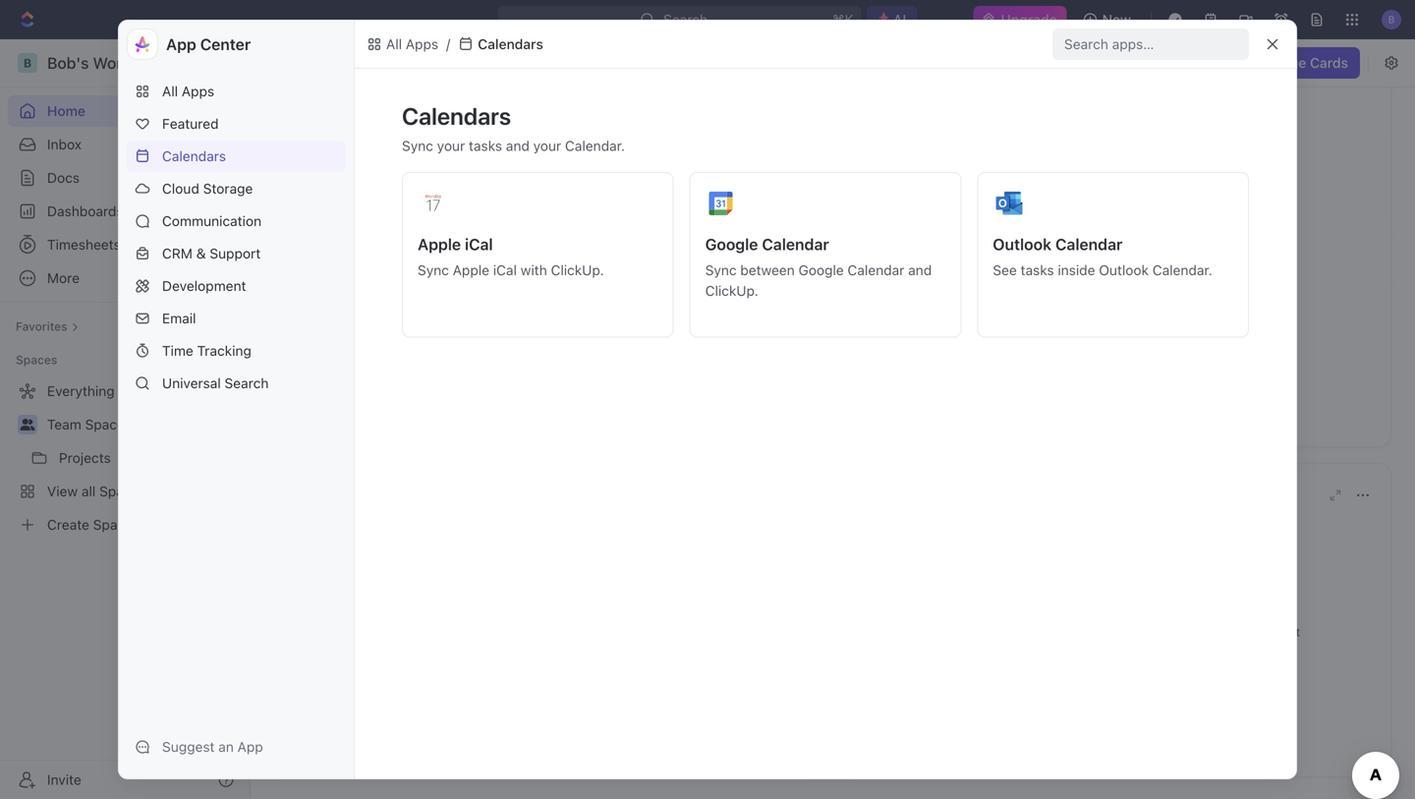 Task type: vqa. For each thing, say whether or not it's contained in the screenshot.
Resources Button
no



Task type: describe. For each thing, give the bounding box(es) containing it.
calendar. for calendars
[[565, 138, 625, 154]]

user group image
[[20, 419, 35, 431]]

with
[[521, 262, 547, 278]]

sync for google
[[706, 262, 737, 278]]

a inside use clickup ai to create a recurring summary of recent activity.
[[1129, 255, 1135, 268]]

communication link
[[127, 206, 346, 237]]

inbox
[[47, 136, 82, 152]]

dxxtk image for calendars
[[458, 36, 474, 52]]

use
[[990, 255, 1012, 268]]

0 vertical spatial calendars
[[478, 36, 544, 52]]

favorites
[[16, 320, 67, 333]]

apple ical sync apple ical with clickup.
[[418, 235, 604, 278]]

dxxtk image for all apps
[[367, 36, 383, 52]]

assigned comments
[[299, 486, 451, 505]]

featured
[[162, 116, 219, 132]]

ai
[[1061, 255, 1073, 268]]

upgrade link
[[974, 6, 1068, 33]]

crm & support
[[162, 245, 261, 262]]

suggest an app button
[[127, 732, 346, 763]]

2 most from the left
[[1273, 625, 1301, 639]]

team
[[47, 416, 81, 433]]

0 vertical spatial ical
[[465, 235, 493, 254]]

personal list is a home for your tasks. learn more
[[412, 246, 688, 260]]

create a task button
[[499, 276, 601, 300]]

to inside lineup keeps your most important tasks in one list. add your most important task to get started.
[[1086, 641, 1097, 655]]

favorites button
[[8, 315, 87, 338]]

lineup
[[933, 625, 972, 639]]

cloud storage link
[[127, 173, 346, 205]]

time tracking
[[162, 343, 252, 359]]

manage cards
[[1256, 55, 1349, 71]]

learn
[[625, 246, 657, 260]]

docs link
[[8, 162, 242, 194]]

0 vertical spatial outlook
[[993, 235, 1052, 254]]

communication
[[162, 213, 262, 229]]

1 vertical spatial all apps link
[[127, 76, 346, 107]]

personal
[[412, 246, 460, 260]]

new
[[1103, 11, 1132, 28]]

get
[[1101, 641, 1119, 655]]

cards
[[1311, 55, 1349, 71]]

timesheets link
[[8, 229, 242, 261]]

one
[[1173, 625, 1194, 639]]

list
[[463, 246, 483, 260]]

sync for apple
[[418, 262, 449, 278]]

suggest an app
[[162, 739, 263, 755]]

tasks for outlook
[[1021, 262, 1055, 278]]

between
[[741, 262, 795, 278]]

1 horizontal spatial important
[[1070, 625, 1124, 639]]

1 vertical spatial apple
[[453, 262, 490, 278]]

calendars link
[[127, 141, 346, 172]]

started.
[[1122, 641, 1165, 655]]

add
[[1220, 625, 1242, 639]]

activity.
[[1122, 272, 1165, 286]]

search
[[225, 375, 269, 391]]

tracking
[[197, 343, 252, 359]]

is
[[486, 246, 495, 260]]

timesheets
[[47, 236, 121, 253]]

apps for bottom all apps link
[[182, 83, 214, 99]]

invite
[[47, 772, 81, 788]]

create
[[518, 281, 556, 295]]

1 most from the left
[[1039, 625, 1067, 639]]

manage
[[1256, 55, 1307, 71]]

universal
[[162, 375, 221, 391]]

2 vertical spatial calendars
[[162, 148, 226, 164]]

1 vertical spatial ical
[[493, 262, 517, 278]]

inside
[[1058, 262, 1096, 278]]

tasks.
[[589, 246, 622, 260]]

upgrade
[[1002, 11, 1058, 28]]

team space
[[47, 416, 125, 433]]

email link
[[127, 303, 346, 334]]

in
[[1160, 625, 1170, 639]]

apps for top all apps link
[[406, 36, 439, 52]]

app inside button
[[238, 739, 263, 755]]

clickup. inside google calendar sync between google calendar and clickup.
[[706, 283, 759, 299]]

0 horizontal spatial important
[[1002, 641, 1056, 655]]

and inside calendars sync your tasks and your calendar.
[[506, 138, 530, 154]]

universal search
[[162, 375, 269, 391]]

0 vertical spatial apple
[[418, 235, 461, 254]]

google calendar sync between google calendar and clickup.
[[706, 235, 932, 299]]

create
[[1090, 255, 1125, 268]]

task inside button
[[569, 281, 593, 295]]

calendars sync your tasks and your calendar.
[[402, 102, 625, 154]]

lineup keeps your most important tasks in one list. add your most important task to get started.
[[933, 625, 1301, 655]]

dashboards
[[47, 203, 124, 219]]

suggest
[[162, 739, 215, 755]]

calendars dialog
[[118, 20, 1298, 780]]

manage cards button
[[1244, 47, 1361, 79]]

&
[[196, 245, 206, 262]]



Task type: locate. For each thing, give the bounding box(es) containing it.
inbox link
[[8, 129, 242, 160]]

time
[[162, 343, 193, 359]]

new button
[[1075, 4, 1144, 35]]

2 horizontal spatial a
[[1129, 255, 1135, 268]]

apple left list
[[418, 235, 461, 254]]

dashboards link
[[8, 196, 242, 227]]

and
[[506, 138, 530, 154], [909, 262, 932, 278]]

most right keeps
[[1039, 625, 1067, 639]]

0 horizontal spatial all
[[162, 83, 178, 99]]

0 horizontal spatial dxxtk image
[[367, 36, 383, 52]]

1 vertical spatial clickup.
[[706, 283, 759, 299]]

ical right personal
[[465, 235, 493, 254]]

tasks inside calendars sync your tasks and your calendar.
[[469, 138, 503, 154]]

1 vertical spatial important
[[1002, 641, 1056, 655]]

home
[[47, 103, 86, 119]]

google up 'between'
[[706, 235, 759, 254]]

recurring
[[1139, 255, 1189, 268]]

1 horizontal spatial tasks
[[1021, 262, 1055, 278]]

apps up "featured"
[[182, 83, 214, 99]]

more
[[660, 246, 688, 260]]

cloud
[[162, 180, 199, 197]]

time tracking link
[[127, 335, 346, 367]]

0 horizontal spatial and
[[506, 138, 530, 154]]

google
[[706, 235, 759, 254], [799, 262, 844, 278]]

1 vertical spatial task
[[1059, 641, 1083, 655]]

dxxtk image right /
[[458, 36, 474, 52]]

to inside use clickup ai to create a recurring summary of recent activity.
[[1076, 255, 1087, 268]]

0 horizontal spatial a
[[499, 246, 505, 260]]

ical down is
[[493, 262, 517, 278]]

1 horizontal spatial and
[[909, 262, 932, 278]]

email
[[162, 310, 196, 326]]

1 vertical spatial app
[[238, 739, 263, 755]]

0 vertical spatial to
[[1076, 255, 1087, 268]]

Search apps… field
[[1065, 32, 1242, 56]]

1 horizontal spatial outlook
[[1100, 262, 1149, 278]]

0 horizontal spatial clickup.
[[551, 262, 604, 278]]

all up "featured"
[[162, 83, 178, 99]]

cloud storage
[[162, 180, 253, 197]]

an
[[219, 739, 234, 755]]

all apps up "featured"
[[162, 83, 214, 99]]

1 horizontal spatial most
[[1273, 625, 1301, 639]]

apps left /
[[406, 36, 439, 52]]

all apps link up featured "link"
[[127, 76, 346, 107]]

learn more link
[[625, 246, 688, 260]]

tasks
[[469, 138, 503, 154], [1021, 262, 1055, 278], [1127, 625, 1157, 639]]

a inside create a task button
[[559, 281, 566, 295]]

1 horizontal spatial task
[[1059, 641, 1083, 655]]

ical
[[465, 235, 493, 254], [493, 262, 517, 278]]

comments
[[372, 486, 451, 505]]

1 horizontal spatial all apps link
[[363, 32, 443, 56]]

task
[[569, 281, 593, 295], [1059, 641, 1083, 655]]

storage
[[203, 180, 253, 197]]

development link
[[127, 270, 346, 302]]

0 vertical spatial apps
[[406, 36, 439, 52]]

1 horizontal spatial all apps
[[386, 36, 439, 52]]

0 horizontal spatial all apps
[[162, 83, 214, 99]]

center
[[200, 35, 251, 54]]

recent
[[1083, 272, 1119, 286]]

all apps link
[[363, 32, 443, 56], [127, 76, 346, 107]]

apple
[[418, 235, 461, 254], [453, 262, 490, 278]]

team space link
[[47, 409, 187, 441]]

0 horizontal spatial most
[[1039, 625, 1067, 639]]

calendar for outlook calendar
[[1056, 235, 1123, 254]]

1 vertical spatial to
[[1086, 641, 1097, 655]]

calendar. inside calendars sync your tasks and your calendar.
[[565, 138, 625, 154]]

0 horizontal spatial calendar.
[[565, 138, 625, 154]]

app
[[166, 35, 196, 54], [238, 739, 263, 755]]

important up get
[[1070, 625, 1124, 639]]

edit layout:
[[1118, 55, 1189, 71]]

create a task
[[518, 281, 593, 295]]

search...
[[664, 11, 720, 28]]

0 vertical spatial important
[[1070, 625, 1124, 639]]

task down tasks. on the top left
[[569, 281, 593, 295]]

a up activity.
[[1129, 255, 1135, 268]]

support
[[210, 245, 261, 262]]

calendar for google calendar
[[762, 235, 830, 254]]

apps
[[406, 36, 439, 52], [182, 83, 214, 99]]

0 vertical spatial all apps link
[[363, 32, 443, 56]]

tasks for calendars
[[469, 138, 503, 154]]

crm
[[162, 245, 193, 262]]

development
[[162, 278, 246, 294]]

0 vertical spatial app
[[166, 35, 196, 54]]

for
[[543, 246, 558, 260]]

a right is
[[499, 246, 505, 260]]

google right 'between'
[[799, 262, 844, 278]]

list.
[[1197, 625, 1217, 639]]

most right add
[[1273, 625, 1301, 639]]

most
[[1039, 625, 1067, 639], [1273, 625, 1301, 639]]

layout:
[[1146, 55, 1189, 71]]

0 vertical spatial all
[[386, 36, 402, 52]]

home link
[[8, 95, 242, 127]]

universal search link
[[127, 368, 346, 399]]

home
[[508, 246, 539, 260]]

1 horizontal spatial all
[[386, 36, 402, 52]]

app right an
[[238, 739, 263, 755]]

app center
[[166, 35, 251, 54]]

all for top all apps link
[[386, 36, 402, 52]]

important down keeps
[[1002, 641, 1056, 655]]

to
[[1076, 255, 1087, 268], [1086, 641, 1097, 655]]

calendar. for outlook
[[1153, 262, 1213, 278]]

0 horizontal spatial google
[[706, 235, 759, 254]]

0 vertical spatial clickup.
[[551, 262, 604, 278]]

all left /
[[386, 36, 402, 52]]

calendar inside "outlook calendar see tasks inside outlook calendar."
[[1056, 235, 1123, 254]]

docs
[[47, 170, 80, 186]]

outlook
[[993, 235, 1052, 254], [1100, 262, 1149, 278]]

keeps
[[975, 625, 1008, 639]]

0 horizontal spatial apps
[[182, 83, 214, 99]]

calendars down "featured"
[[162, 148, 226, 164]]

all for bottom all apps link
[[162, 83, 178, 99]]

0 vertical spatial and
[[506, 138, 530, 154]]

1 vertical spatial apps
[[182, 83, 214, 99]]

2 dxxtk image from the left
[[458, 36, 474, 52]]

1 vertical spatial outlook
[[1100, 262, 1149, 278]]

dxxtk image left /
[[367, 36, 383, 52]]

a
[[499, 246, 505, 260], [1129, 255, 1135, 268], [559, 281, 566, 295]]

spaces
[[16, 353, 57, 367]]

clickup
[[1015, 255, 1058, 268]]

0 vertical spatial google
[[706, 235, 759, 254]]

sync inside apple ical sync apple ical with clickup.
[[418, 262, 449, 278]]

crm & support link
[[127, 238, 346, 269]]

space
[[85, 416, 125, 433]]

1 horizontal spatial clickup.
[[706, 283, 759, 299]]

2 vertical spatial tasks
[[1127, 625, 1157, 639]]

featured link
[[127, 108, 346, 140]]

0 horizontal spatial all apps link
[[127, 76, 346, 107]]

2 horizontal spatial tasks
[[1127, 625, 1157, 639]]

all apps left /
[[386, 36, 439, 52]]

calendars inside calendars sync your tasks and your calendar.
[[402, 102, 511, 130]]

see
[[993, 262, 1018, 278]]

apple down list
[[453, 262, 490, 278]]

clickup. inside apple ical sync apple ical with clickup.
[[551, 262, 604, 278]]

0 horizontal spatial outlook
[[993, 235, 1052, 254]]

1 vertical spatial and
[[909, 262, 932, 278]]

1 vertical spatial calendar.
[[1153, 262, 1213, 278]]

1 horizontal spatial apps
[[406, 36, 439, 52]]

to left get
[[1086, 641, 1097, 655]]

1 horizontal spatial calendar.
[[1153, 262, 1213, 278]]

sync inside calendars sync your tasks and your calendar.
[[402, 138, 434, 154]]

your
[[437, 138, 465, 154], [534, 138, 562, 154], [561, 246, 586, 260], [1011, 625, 1036, 639], [1246, 625, 1270, 639]]

calendars right /
[[478, 36, 544, 52]]

0 horizontal spatial task
[[569, 281, 593, 295]]

sync inside google calendar sync between google calendar and clickup.
[[706, 262, 737, 278]]

all apps link left /
[[363, 32, 443, 56]]

0 vertical spatial all apps
[[386, 36, 439, 52]]

2 horizontal spatial calendar
[[1056, 235, 1123, 254]]

a right create
[[559, 281, 566, 295]]

1 horizontal spatial a
[[559, 281, 566, 295]]

1 vertical spatial all
[[162, 83, 178, 99]]

0 horizontal spatial calendar
[[762, 235, 830, 254]]

⌘k
[[833, 11, 854, 28]]

assigned
[[299, 486, 368, 505]]

1 horizontal spatial calendar
[[848, 262, 905, 278]]

clickup. down 'between'
[[706, 283, 759, 299]]

sidebar navigation
[[0, 39, 251, 799]]

1 vertical spatial calendars
[[402, 102, 511, 130]]

and inside google calendar sync between google calendar and clickup.
[[909, 262, 932, 278]]

sync
[[402, 138, 434, 154], [418, 262, 449, 278], [706, 262, 737, 278]]

1 vertical spatial tasks
[[1021, 262, 1055, 278]]

clickup. up create a task
[[551, 262, 604, 278]]

1 vertical spatial google
[[799, 262, 844, 278]]

task inside lineup keeps your most important tasks in one list. add your most important task to get started.
[[1059, 641, 1083, 655]]

outlook calendar see tasks inside outlook calendar.
[[993, 235, 1213, 278]]

app left center
[[166, 35, 196, 54]]

1 horizontal spatial google
[[799, 262, 844, 278]]

to right ai
[[1076, 255, 1087, 268]]

0 horizontal spatial app
[[166, 35, 196, 54]]

1 horizontal spatial app
[[238, 739, 263, 755]]

1 vertical spatial all apps
[[162, 83, 214, 99]]

1 dxxtk image from the left
[[367, 36, 383, 52]]

task left get
[[1059, 641, 1083, 655]]

tasks inside lineup keeps your most important tasks in one list. add your most important task to get started.
[[1127, 625, 1157, 639]]

calendar.
[[565, 138, 625, 154], [1153, 262, 1213, 278]]

calendar
[[762, 235, 830, 254], [1056, 235, 1123, 254], [848, 262, 905, 278]]

calendars down /
[[402, 102, 511, 130]]

use clickup ai to create a recurring summary of recent activity.
[[990, 255, 1244, 286]]

of
[[1069, 272, 1080, 286]]

edit
[[1118, 55, 1143, 71]]

1 horizontal spatial dxxtk image
[[458, 36, 474, 52]]

0 vertical spatial task
[[569, 281, 593, 295]]

0 vertical spatial tasks
[[469, 138, 503, 154]]

calendar. inside "outlook calendar see tasks inside outlook calendar."
[[1153, 262, 1213, 278]]

tasks inside "outlook calendar see tasks inside outlook calendar."
[[1021, 262, 1055, 278]]

0 vertical spatial calendar.
[[565, 138, 625, 154]]

dxxtk image
[[367, 36, 383, 52], [458, 36, 474, 52]]

summary
[[1193, 255, 1244, 268]]

0 horizontal spatial tasks
[[469, 138, 503, 154]]



